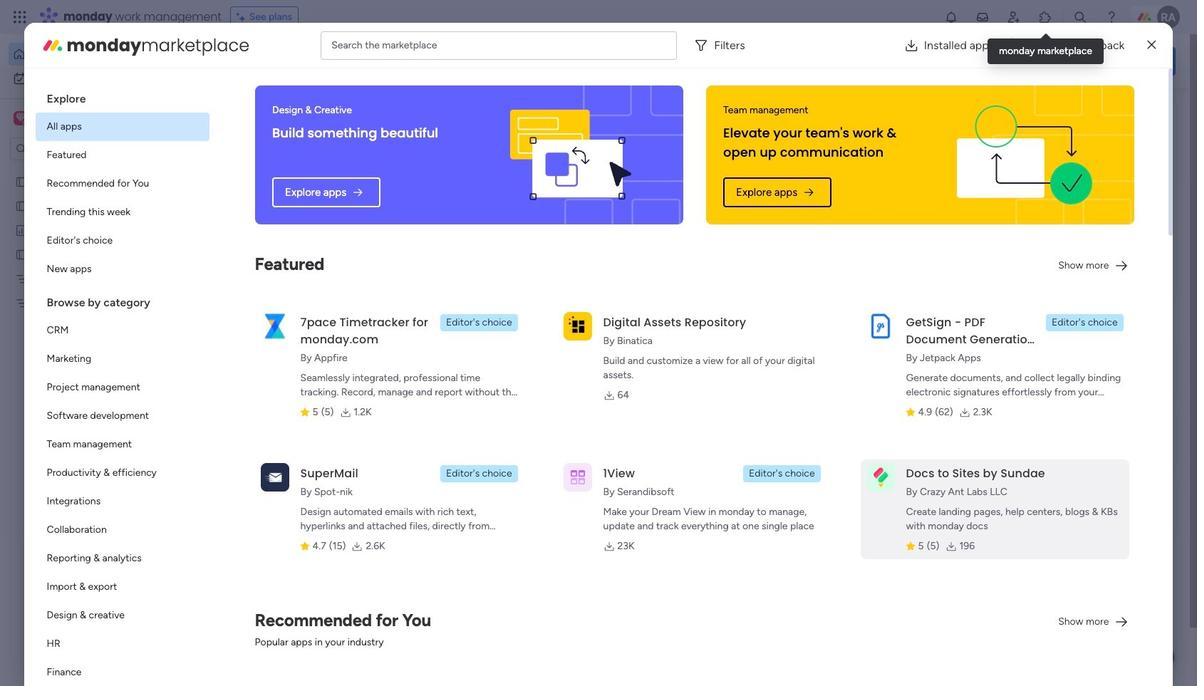 Task type: vqa. For each thing, say whether or not it's contained in the screenshot.
workspace selection element
yes



Task type: locate. For each thing, give the bounding box(es) containing it.
heading
[[35, 80, 209, 113], [35, 284, 209, 316]]

1 vertical spatial public board image
[[238, 260, 254, 276]]

workspace image for workspace icon to the right
[[252, 632, 269, 657]]

2 heading from the top
[[35, 284, 209, 316]]

workspace image
[[14, 110, 28, 126], [244, 627, 278, 662]]

banner logo image
[[481, 86, 666, 224], [932, 86, 1118, 224]]

workspace image inside icon
[[252, 632, 269, 657]]

2 banner logo image from the left
[[932, 86, 1118, 224]]

0 horizontal spatial workspace image
[[16, 110, 26, 126]]

1 vertical spatial workspace image
[[252, 632, 269, 657]]

public dashboard image
[[15, 223, 29, 237]]

workspace image
[[16, 110, 26, 126], [252, 632, 269, 657]]

templates image image
[[975, 108, 1163, 206]]

public board image inside quick search results 'list box'
[[238, 260, 254, 276]]

component image
[[288, 648, 300, 661]]

public board image up public dashboard "icon"
[[15, 175, 29, 188]]

1 vertical spatial public board image
[[15, 247, 29, 261]]

contact sales element
[[962, 477, 1176, 534]]

see plans image
[[236, 9, 249, 25]]

1 banner logo image from the left
[[481, 86, 666, 224]]

1 vertical spatial heading
[[35, 284, 209, 316]]

0 vertical spatial heading
[[35, 80, 209, 113]]

1 horizontal spatial banner logo image
[[932, 86, 1118, 224]]

monday marketplace image
[[1038, 10, 1053, 24]]

0 vertical spatial public board image
[[15, 199, 29, 212]]

1 horizontal spatial public board image
[[238, 260, 254, 276]]

public board image
[[15, 175, 29, 188], [15, 247, 29, 261]]

1 horizontal spatial workspace image
[[252, 632, 269, 657]]

2 public board image from the top
[[15, 247, 29, 261]]

app logo image
[[261, 312, 289, 340], [563, 312, 592, 340], [866, 312, 895, 340], [261, 463, 289, 492], [563, 463, 592, 492], [866, 463, 895, 492]]

0 horizontal spatial workspace image
[[14, 110, 28, 126]]

0 horizontal spatial banner logo image
[[481, 86, 666, 224]]

0 vertical spatial public board image
[[15, 175, 29, 188]]

0 vertical spatial workspace image
[[16, 110, 26, 126]]

public board image
[[15, 199, 29, 212], [238, 260, 254, 276]]

list box
[[35, 80, 209, 686], [0, 166, 182, 507]]

1 vertical spatial workspace image
[[244, 627, 278, 662]]

getting started element
[[962, 340, 1176, 397]]

0 vertical spatial workspace image
[[14, 110, 28, 126]]

0 horizontal spatial public board image
[[15, 199, 29, 212]]

v2 user feedback image
[[974, 53, 984, 69]]

monday marketplace image
[[41, 34, 64, 57]]

v2 bolt switch image
[[1085, 53, 1093, 69]]

option
[[9, 43, 173, 66], [9, 67, 173, 90], [35, 113, 209, 141], [35, 141, 209, 170], [0, 169, 182, 171], [35, 170, 209, 198], [35, 198, 209, 227], [35, 227, 209, 255], [35, 255, 209, 284], [35, 316, 209, 345], [35, 345, 209, 373], [35, 373, 209, 402], [35, 402, 209, 430], [35, 430, 209, 459], [35, 459, 209, 487], [35, 487, 209, 516], [35, 516, 209, 544], [35, 544, 209, 573], [35, 573, 209, 601], [35, 601, 209, 630], [35, 630, 209, 658], [35, 658, 209, 686]]

public board image down public dashboard "icon"
[[15, 247, 29, 261]]



Task type: describe. For each thing, give the bounding box(es) containing it.
search everything image
[[1073, 10, 1087, 24]]

1 public board image from the top
[[15, 175, 29, 188]]

quick search results list box
[[220, 133, 928, 497]]

select product image
[[13, 10, 27, 24]]

notifications image
[[944, 10, 958, 24]]

help image
[[1105, 10, 1119, 24]]

0 element
[[364, 537, 382, 554]]

Search in workspace field
[[30, 141, 119, 157]]

1 heading from the top
[[35, 80, 209, 113]]

update feed image
[[976, 10, 990, 24]]

workspace selection element
[[14, 110, 119, 128]]

1 horizontal spatial workspace image
[[244, 627, 278, 662]]

dapulse x slim image
[[1148, 37, 1156, 54]]

ruby anderson image
[[1157, 6, 1180, 29]]

invite members image
[[1007, 10, 1021, 24]]

workspace image for top workspace icon
[[16, 110, 26, 126]]



